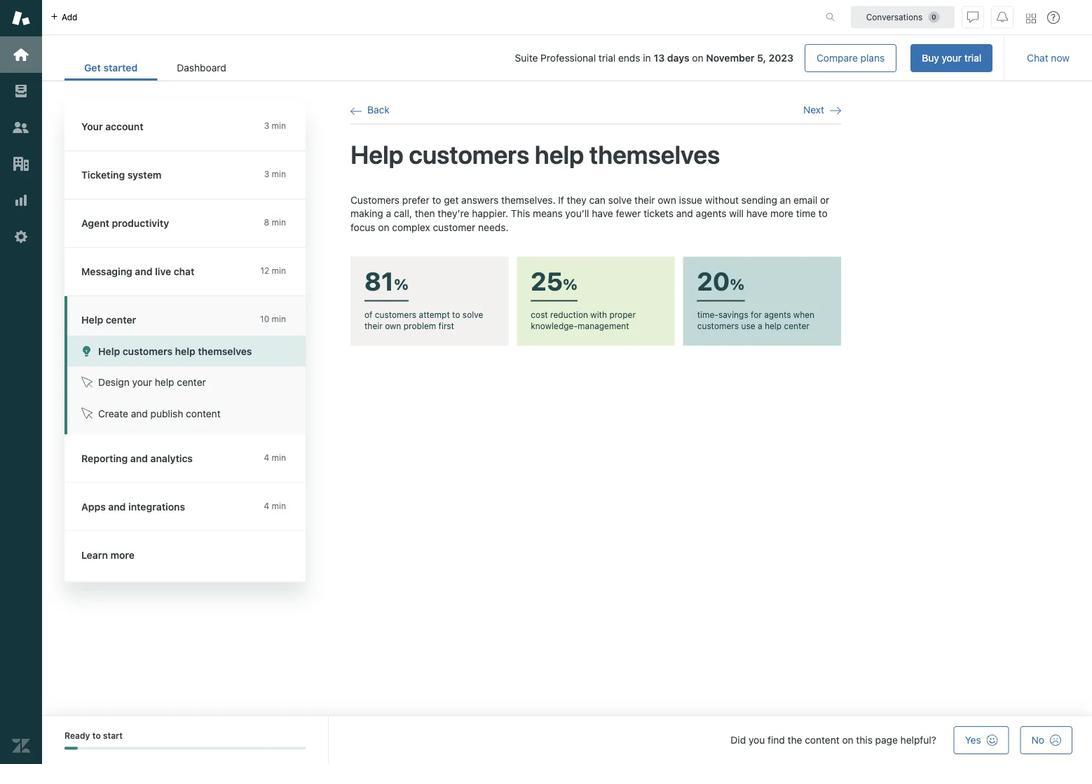 Task type: locate. For each thing, give the bounding box(es) containing it.
and for reporting and analytics
[[130, 453, 148, 464]]

2 % from the left
[[563, 275, 578, 293]]

center down when
[[784, 321, 810, 331]]

their inside of customers attempt to solve their own problem first
[[365, 321, 383, 331]]

did you find the content on this page helpful?
[[731, 735, 936, 747]]

means
[[533, 208, 563, 220]]

cost
[[531, 310, 548, 320]]

more right learn
[[110, 550, 135, 561]]

2 vertical spatial on
[[842, 735, 854, 747]]

prefer
[[402, 194, 430, 206]]

0 horizontal spatial solve
[[463, 310, 483, 320]]

a inside 'customers prefer to get answers themselves. if they can solve their own issue without sending an email or making a call, then they're happier. this means you'll have fewer tickets and agents will have more time to focus on complex customer needs.'
[[386, 208, 391, 220]]

help inside time-savings for agents when customers use a help center
[[765, 321, 782, 331]]

1 vertical spatial more
[[110, 550, 135, 561]]

12
[[260, 266, 269, 276]]

ready to start
[[64, 731, 123, 741]]

help down help center
[[98, 346, 120, 357]]

customers down time-
[[697, 321, 739, 331]]

add button
[[42, 0, 86, 34]]

fewer
[[616, 208, 641, 220]]

footer
[[42, 717, 1092, 765]]

help customers help themselves up themselves.
[[350, 139, 720, 169]]

in
[[643, 52, 651, 64]]

0 horizontal spatial help customers help themselves
[[98, 346, 252, 357]]

trial left ends
[[599, 52, 616, 64]]

design your help center button
[[67, 367, 306, 398]]

0 horizontal spatial more
[[110, 550, 135, 561]]

1 horizontal spatial your
[[942, 52, 962, 64]]

1 vertical spatial on
[[378, 222, 389, 233]]

help down messaging
[[81, 314, 103, 326]]

center inside help center heading
[[106, 314, 136, 326]]

region
[[350, 193, 841, 346]]

2 trial from the left
[[599, 52, 616, 64]]

on
[[692, 52, 703, 64], [378, 222, 389, 233], [842, 735, 854, 747]]

now
[[1051, 52, 1070, 64]]

0 vertical spatial 4 min
[[264, 453, 286, 463]]

% up the reduction
[[563, 275, 578, 293]]

3 % from the left
[[730, 275, 745, 293]]

4 min
[[264, 453, 286, 463], [264, 501, 286, 511]]

agents right the for
[[764, 310, 791, 320]]

customers prefer to get answers themselves. if they can solve their own issue without sending an email or making a call, then they're happier. this means you'll have fewer tickets and agents will have more time to focus on complex customer needs.
[[350, 194, 829, 233]]

more down the an
[[770, 208, 794, 220]]

1 horizontal spatial on
[[692, 52, 703, 64]]

8 min
[[264, 218, 286, 227]]

this
[[511, 208, 530, 220]]

trial down button displays agent's chat status as invisible. 'icon'
[[964, 52, 982, 64]]

this
[[856, 735, 873, 747]]

25
[[531, 266, 563, 296]]

0 horizontal spatial agents
[[696, 208, 727, 220]]

and for messaging and live chat
[[135, 266, 152, 278]]

your for design
[[132, 377, 152, 388]]

1 vertical spatial agents
[[764, 310, 791, 320]]

content right the
[[805, 735, 840, 747]]

0 horizontal spatial on
[[378, 222, 389, 233]]

customers up problem at the left
[[375, 310, 416, 320]]

1 vertical spatial their
[[365, 321, 383, 331]]

have down sending
[[746, 208, 768, 220]]

tab list
[[64, 55, 246, 81]]

center
[[106, 314, 136, 326], [784, 321, 810, 331], [177, 377, 206, 388]]

reporting
[[81, 453, 128, 464]]

themselves up issue
[[589, 139, 720, 169]]

and
[[676, 208, 693, 220], [135, 266, 152, 278], [131, 408, 148, 420], [130, 453, 148, 464], [108, 501, 126, 513]]

0 vertical spatial content
[[186, 408, 221, 420]]

1 vertical spatial 4 min
[[264, 501, 286, 511]]

a
[[386, 208, 391, 220], [758, 321, 762, 331]]

2 min from the top
[[272, 169, 286, 179]]

section
[[257, 44, 993, 72]]

13
[[654, 52, 665, 64]]

% inside 81 %
[[394, 275, 409, 293]]

0 vertical spatial themselves
[[589, 139, 720, 169]]

6 min from the top
[[272, 453, 286, 463]]

min for ticketing system
[[272, 169, 286, 179]]

help inside button
[[98, 346, 120, 357]]

their down of
[[365, 321, 383, 331]]

center inside time-savings for agents when customers use a help center
[[784, 321, 810, 331]]

own up tickets
[[658, 194, 676, 206]]

% inside 25 %
[[563, 275, 578, 293]]

0 vertical spatial solve
[[608, 194, 632, 206]]

page
[[875, 735, 898, 747]]

and left live
[[135, 266, 152, 278]]

1 vertical spatial your
[[132, 377, 152, 388]]

to down or
[[819, 208, 828, 220]]

a right use
[[758, 321, 762, 331]]

without
[[705, 194, 739, 206]]

help down back at the left top of the page
[[350, 139, 404, 169]]

own
[[658, 194, 676, 206], [385, 321, 401, 331]]

1 4 min from the top
[[264, 453, 286, 463]]

compare plans
[[817, 52, 885, 64]]

start
[[103, 731, 123, 741]]

November 5, 2023 text field
[[706, 52, 794, 64]]

on right "focus"
[[378, 222, 389, 233]]

own left problem at the left
[[385, 321, 401, 331]]

themselves
[[589, 139, 720, 169], [198, 346, 252, 357]]

1 horizontal spatial content
[[805, 735, 840, 747]]

next
[[803, 104, 824, 116]]

more inside 'customers prefer to get answers themselves. if they can solve their own issue without sending an email or making a call, then they're happier. this means you'll have fewer tickets and agents will have more time to focus on complex customer needs.'
[[770, 208, 794, 220]]

if
[[558, 194, 564, 206]]

their inside 'customers prefer to get answers themselves. if they can solve their own issue without sending an email or making a call, then they're happier. this means you'll have fewer tickets and agents will have more time to focus on complex customer needs.'
[[634, 194, 655, 206]]

% for 81
[[394, 275, 409, 293]]

can
[[589, 194, 606, 206]]

help customers help themselves up 'design your help center' button
[[98, 346, 252, 357]]

help up if
[[535, 139, 584, 169]]

compare
[[817, 52, 858, 64]]

2 4 min from the top
[[264, 501, 286, 511]]

1 horizontal spatial help customers help themselves
[[350, 139, 720, 169]]

1 4 from the top
[[264, 453, 269, 463]]

you
[[749, 735, 765, 747]]

0 vertical spatial help
[[350, 139, 404, 169]]

agent productivity
[[81, 218, 169, 229]]

content inside 'button'
[[186, 408, 221, 420]]

1 horizontal spatial have
[[746, 208, 768, 220]]

10 min
[[260, 314, 286, 324]]

an
[[780, 194, 791, 206]]

customers up design your help center
[[123, 346, 172, 357]]

min for apps and integrations
[[272, 501, 286, 511]]

get
[[444, 194, 459, 206]]

content down 'design your help center' button
[[186, 408, 221, 420]]

help right use
[[765, 321, 782, 331]]

zendesk support image
[[12, 9, 30, 27]]

2 have from the left
[[746, 208, 768, 220]]

center up create and publish content 'button'
[[177, 377, 206, 388]]

to inside of customers attempt to solve their own problem first
[[452, 310, 460, 320]]

1 horizontal spatial a
[[758, 321, 762, 331]]

create and publish content button
[[67, 398, 306, 429]]

find
[[768, 735, 785, 747]]

2 horizontal spatial center
[[784, 321, 810, 331]]

1 horizontal spatial center
[[177, 377, 206, 388]]

% for 20
[[730, 275, 745, 293]]

1 horizontal spatial solve
[[608, 194, 632, 206]]

min inside help center heading
[[272, 314, 286, 324]]

1 trial from the left
[[964, 52, 982, 64]]

needs.
[[478, 222, 509, 233]]

0 horizontal spatial their
[[365, 321, 383, 331]]

0 vertical spatial own
[[658, 194, 676, 206]]

to left get
[[432, 194, 441, 206]]

your inside 'button'
[[942, 52, 962, 64]]

and down issue
[[676, 208, 693, 220]]

customer
[[433, 222, 476, 233]]

solve inside of customers attempt to solve their own problem first
[[463, 310, 483, 320]]

3 min for your account
[[264, 121, 286, 131]]

and inside 'customers prefer to get answers themselves. if they can solve their own issue without sending an email or making a call, then they're happier. this means you'll have fewer tickets and agents will have more time to focus on complex customer needs.'
[[676, 208, 693, 220]]

2 3 from the top
[[264, 169, 269, 179]]

customers up the answers
[[409, 139, 529, 169]]

a inside time-savings for agents when customers use a help center
[[758, 321, 762, 331]]

1 3 min from the top
[[264, 121, 286, 131]]

apps and integrations
[[81, 501, 185, 513]]

0 vertical spatial help customers help themselves
[[350, 139, 720, 169]]

and right create
[[131, 408, 148, 420]]

0 horizontal spatial themselves
[[198, 346, 252, 357]]

1 vertical spatial help customers help themselves
[[98, 346, 252, 357]]

0 horizontal spatial %
[[394, 275, 409, 293]]

center down messaging
[[106, 314, 136, 326]]

help up 'design your help center' button
[[175, 346, 195, 357]]

plans
[[861, 52, 885, 64]]

0 horizontal spatial your
[[132, 377, 152, 388]]

will
[[729, 208, 744, 220]]

% inside 20 %
[[730, 275, 745, 293]]

the
[[788, 735, 802, 747]]

0 horizontal spatial center
[[106, 314, 136, 326]]

2 vertical spatial help
[[98, 346, 120, 357]]

help
[[535, 139, 584, 169], [765, 321, 782, 331], [175, 346, 195, 357], [155, 377, 174, 388]]

of
[[365, 310, 373, 320]]

to left start
[[92, 731, 101, 741]]

1 vertical spatial own
[[385, 321, 401, 331]]

trial inside 'button'
[[964, 52, 982, 64]]

1 horizontal spatial trial
[[964, 52, 982, 64]]

their
[[634, 194, 655, 206], [365, 321, 383, 331]]

time-savings for agents when customers use a help center
[[697, 310, 815, 331]]

1 vertical spatial content
[[805, 735, 840, 747]]

they're
[[438, 208, 469, 220]]

design your help center
[[98, 377, 206, 388]]

a left call,
[[386, 208, 391, 220]]

1 horizontal spatial themselves
[[589, 139, 720, 169]]

% up "savings"
[[730, 275, 745, 293]]

solve right attempt
[[463, 310, 483, 320]]

1 vertical spatial 3
[[264, 169, 269, 179]]

content
[[186, 408, 221, 420], [805, 735, 840, 747]]

get started image
[[12, 46, 30, 64]]

to up first
[[452, 310, 460, 320]]

themselves up 'design your help center' button
[[198, 346, 252, 357]]

button displays agent's chat status as invisible. image
[[967, 12, 979, 23]]

create and publish content
[[98, 408, 221, 420]]

1 vertical spatial a
[[758, 321, 762, 331]]

ticketing
[[81, 169, 125, 181]]

1 horizontal spatial own
[[658, 194, 676, 206]]

0 vertical spatial 4
[[264, 453, 269, 463]]

0 vertical spatial more
[[770, 208, 794, 220]]

buy
[[922, 52, 939, 64]]

your right design
[[132, 377, 152, 388]]

solve up fewer
[[608, 194, 632, 206]]

0 vertical spatial 3 min
[[264, 121, 286, 131]]

1 horizontal spatial their
[[634, 194, 655, 206]]

on left "this" on the bottom of page
[[842, 735, 854, 747]]

tab list containing get started
[[64, 55, 246, 81]]

3 min from the top
[[272, 218, 286, 227]]

yes
[[965, 735, 981, 747]]

zendesk image
[[12, 737, 30, 756]]

0 horizontal spatial a
[[386, 208, 391, 220]]

views image
[[12, 82, 30, 100]]

themselves inside button
[[198, 346, 252, 357]]

buy your trial button
[[911, 44, 993, 72]]

3
[[264, 121, 269, 131], [264, 169, 269, 179]]

3 min for ticketing system
[[264, 169, 286, 179]]

customers inside button
[[123, 346, 172, 357]]

help up publish
[[155, 377, 174, 388]]

to
[[432, 194, 441, 206], [819, 208, 828, 220], [452, 310, 460, 320], [92, 731, 101, 741]]

1 3 from the top
[[264, 121, 269, 131]]

0 vertical spatial 3
[[264, 121, 269, 131]]

did
[[731, 735, 746, 747]]

trial
[[964, 52, 982, 64], [599, 52, 616, 64]]

1 vertical spatial solve
[[463, 310, 483, 320]]

1 horizontal spatial %
[[563, 275, 578, 293]]

0 vertical spatial a
[[386, 208, 391, 220]]

your inside button
[[132, 377, 152, 388]]

help
[[350, 139, 404, 169], [81, 314, 103, 326], [98, 346, 120, 357]]

help inside heading
[[81, 314, 103, 326]]

0 horizontal spatial have
[[592, 208, 613, 220]]

2 4 from the top
[[264, 501, 269, 511]]

have
[[592, 208, 613, 220], [746, 208, 768, 220]]

get help image
[[1047, 11, 1060, 24]]

trial for professional
[[599, 52, 616, 64]]

themselves.
[[501, 194, 556, 206]]

their up tickets
[[634, 194, 655, 206]]

first
[[439, 321, 454, 331]]

on right days
[[692, 52, 703, 64]]

1 % from the left
[[394, 275, 409, 293]]

1 vertical spatial themselves
[[198, 346, 252, 357]]

help customers help themselves
[[350, 139, 720, 169], [98, 346, 252, 357]]

2 3 min from the top
[[264, 169, 286, 179]]

when
[[793, 310, 815, 320]]

learn more
[[81, 550, 135, 561]]

have down the can
[[592, 208, 613, 220]]

1 vertical spatial 4
[[264, 501, 269, 511]]

reduction
[[550, 310, 588, 320]]

add
[[62, 12, 77, 22]]

1 horizontal spatial agents
[[764, 310, 791, 320]]

1 vertical spatial help
[[81, 314, 103, 326]]

5 min from the top
[[272, 314, 286, 324]]

then
[[415, 208, 435, 220]]

0 vertical spatial their
[[634, 194, 655, 206]]

2 horizontal spatial %
[[730, 275, 745, 293]]

1 vertical spatial 3 min
[[264, 169, 286, 179]]

your right buy
[[942, 52, 962, 64]]

own inside 'customers prefer to get answers themselves. if they can solve their own issue without sending an email or making a call, then they're happier. this means you'll have fewer tickets and agents will have more time to focus on complex customer needs.'
[[658, 194, 676, 206]]

0 horizontal spatial own
[[385, 321, 401, 331]]

agents
[[696, 208, 727, 220], [764, 310, 791, 320]]

0 horizontal spatial content
[[186, 408, 221, 420]]

4 min from the top
[[272, 266, 286, 276]]

and inside 'button'
[[131, 408, 148, 420]]

% up of customers attempt to solve their own problem first
[[394, 275, 409, 293]]

0 vertical spatial your
[[942, 52, 962, 64]]

1 min from the top
[[272, 121, 286, 131]]

4 min for analytics
[[264, 453, 286, 463]]

agents down without
[[696, 208, 727, 220]]

1 horizontal spatial more
[[770, 208, 794, 220]]

agents inside 'customers prefer to get answers themselves. if they can solve their own issue without sending an email or making a call, then they're happier. this means you'll have fewer tickets and agents will have more time to focus on complex customer needs.'
[[696, 208, 727, 220]]

ends
[[618, 52, 640, 64]]

and left analytics
[[130, 453, 148, 464]]

7 min from the top
[[272, 501, 286, 511]]

conversations button
[[851, 6, 955, 28]]

0 horizontal spatial trial
[[599, 52, 616, 64]]

%
[[394, 275, 409, 293], [563, 275, 578, 293], [730, 275, 745, 293]]

and right apps
[[108, 501, 126, 513]]

0 vertical spatial agents
[[696, 208, 727, 220]]



Task type: describe. For each thing, give the bounding box(es) containing it.
your account
[[81, 121, 143, 132]]

get
[[84, 62, 101, 74]]

81
[[365, 266, 394, 296]]

compare plans button
[[805, 44, 897, 72]]

conversations
[[866, 12, 923, 22]]

your
[[81, 121, 103, 132]]

2023
[[769, 52, 794, 64]]

get started
[[84, 62, 138, 74]]

time-
[[697, 310, 718, 320]]

focus
[[350, 222, 375, 233]]

zendesk products image
[[1026, 14, 1036, 23]]

create
[[98, 408, 128, 420]]

publish
[[150, 408, 183, 420]]

customers inside time-savings for agents when customers use a help center
[[697, 321, 739, 331]]

on inside 'customers prefer to get answers themselves. if they can solve their own issue without sending an email or making a call, then they're happier. this means you'll have fewer tickets and agents will have more time to focus on complex customer needs.'
[[378, 222, 389, 233]]

help customers help themselves inside content-title "region"
[[350, 139, 720, 169]]

help center heading
[[64, 297, 306, 336]]

learn
[[81, 550, 108, 561]]

next button
[[803, 104, 841, 117]]

min for reporting and analytics
[[272, 453, 286, 463]]

account
[[105, 121, 143, 132]]

helpful?
[[901, 735, 936, 747]]

center inside 'design your help center' button
[[177, 377, 206, 388]]

no
[[1032, 735, 1044, 747]]

help inside content-title "region"
[[535, 139, 584, 169]]

knowledge-
[[531, 321, 578, 331]]

81 %
[[365, 266, 409, 296]]

own inside of customers attempt to solve their own problem first
[[385, 321, 401, 331]]

region containing 81
[[350, 193, 841, 346]]

more inside the learn more dropdown button
[[110, 550, 135, 561]]

and for create and publish content
[[131, 408, 148, 420]]

answers
[[461, 194, 499, 206]]

for
[[751, 310, 762, 320]]

progress bar image
[[64, 748, 78, 750]]

ready
[[64, 731, 90, 741]]

notifications image
[[997, 12, 1008, 23]]

admin image
[[12, 228, 30, 246]]

no button
[[1020, 727, 1073, 755]]

4 min for integrations
[[264, 501, 286, 511]]

trial for your
[[964, 52, 982, 64]]

3 for account
[[264, 121, 269, 131]]

help center
[[81, 314, 136, 326]]

time
[[796, 208, 816, 220]]

content-title region
[[350, 138, 841, 171]]

% for 25
[[563, 275, 578, 293]]

min for your account
[[272, 121, 286, 131]]

you'll
[[565, 208, 589, 220]]

progress-bar progress bar
[[64, 748, 306, 750]]

analytics
[[150, 453, 193, 464]]

themselves inside content-title "region"
[[589, 139, 720, 169]]

back
[[367, 104, 390, 116]]

main element
[[0, 0, 42, 765]]

4 for reporting and analytics
[[264, 453, 269, 463]]

attempt
[[419, 310, 450, 320]]

suite
[[515, 52, 538, 64]]

agents inside time-savings for agents when customers use a help center
[[764, 310, 791, 320]]

integrations
[[128, 501, 185, 513]]

cost reduction with proper knowledge-management
[[531, 310, 636, 331]]

chat now button
[[1016, 44, 1081, 72]]

help customers help themselves button
[[67, 336, 306, 367]]

0 vertical spatial on
[[692, 52, 703, 64]]

days
[[667, 52, 689, 64]]

started
[[103, 62, 138, 74]]

call,
[[394, 208, 412, 220]]

messaging and live chat
[[81, 266, 194, 278]]

ticketing system
[[81, 169, 162, 181]]

complex
[[392, 222, 430, 233]]

reporting and analytics
[[81, 453, 193, 464]]

chat now
[[1027, 52, 1070, 64]]

or
[[820, 194, 829, 206]]

happier.
[[472, 208, 508, 220]]

messaging
[[81, 266, 132, 278]]

20 %
[[697, 266, 745, 296]]

customers
[[350, 194, 400, 206]]

buy your trial
[[922, 52, 982, 64]]

reporting image
[[12, 191, 30, 210]]

with
[[590, 310, 607, 320]]

section containing compare plans
[[257, 44, 993, 72]]

dashboard
[[177, 62, 226, 74]]

customers inside of customers attempt to solve their own problem first
[[375, 310, 416, 320]]

min for agent productivity
[[272, 218, 286, 227]]

back button
[[350, 104, 390, 117]]

10
[[260, 314, 269, 324]]

apps
[[81, 501, 106, 513]]

help customers help themselves inside button
[[98, 346, 252, 357]]

customers image
[[12, 118, 30, 137]]

chat
[[1027, 52, 1048, 64]]

suite professional trial ends in 13 days on november 5, 2023
[[515, 52, 794, 64]]

making
[[350, 208, 383, 220]]

footer containing did you find the content on this page helpful?
[[42, 717, 1092, 765]]

organizations image
[[12, 155, 30, 173]]

2 horizontal spatial on
[[842, 735, 854, 747]]

tickets
[[644, 208, 674, 220]]

dashboard tab
[[157, 55, 246, 81]]

4 for apps and integrations
[[264, 501, 269, 511]]

issue
[[679, 194, 702, 206]]

chat
[[174, 266, 194, 278]]

they
[[567, 194, 587, 206]]

1 have from the left
[[592, 208, 613, 220]]

proper
[[609, 310, 636, 320]]

professional
[[541, 52, 596, 64]]

help inside content-title "region"
[[350, 139, 404, 169]]

3 for system
[[264, 169, 269, 179]]

savings
[[718, 310, 748, 320]]

yes button
[[954, 727, 1009, 755]]

problem
[[404, 321, 436, 331]]

min for messaging and live chat
[[272, 266, 286, 276]]

of customers attempt to solve their own problem first
[[365, 310, 483, 331]]

min for help center
[[272, 314, 286, 324]]

email
[[794, 194, 818, 206]]

productivity
[[112, 218, 169, 229]]

25 %
[[531, 266, 578, 296]]

solve inside 'customers prefer to get answers themselves. if they can solve their own issue without sending an email or making a call, then they're happier. this means you'll have fewer tickets and agents will have more time to focus on complex customer needs.'
[[608, 194, 632, 206]]

use
[[741, 321, 755, 331]]

your for buy
[[942, 52, 962, 64]]

8
[[264, 218, 269, 227]]

and for apps and integrations
[[108, 501, 126, 513]]

customers inside content-title "region"
[[409, 139, 529, 169]]



Task type: vqa. For each thing, say whether or not it's contained in the screenshot.
Tags
no



